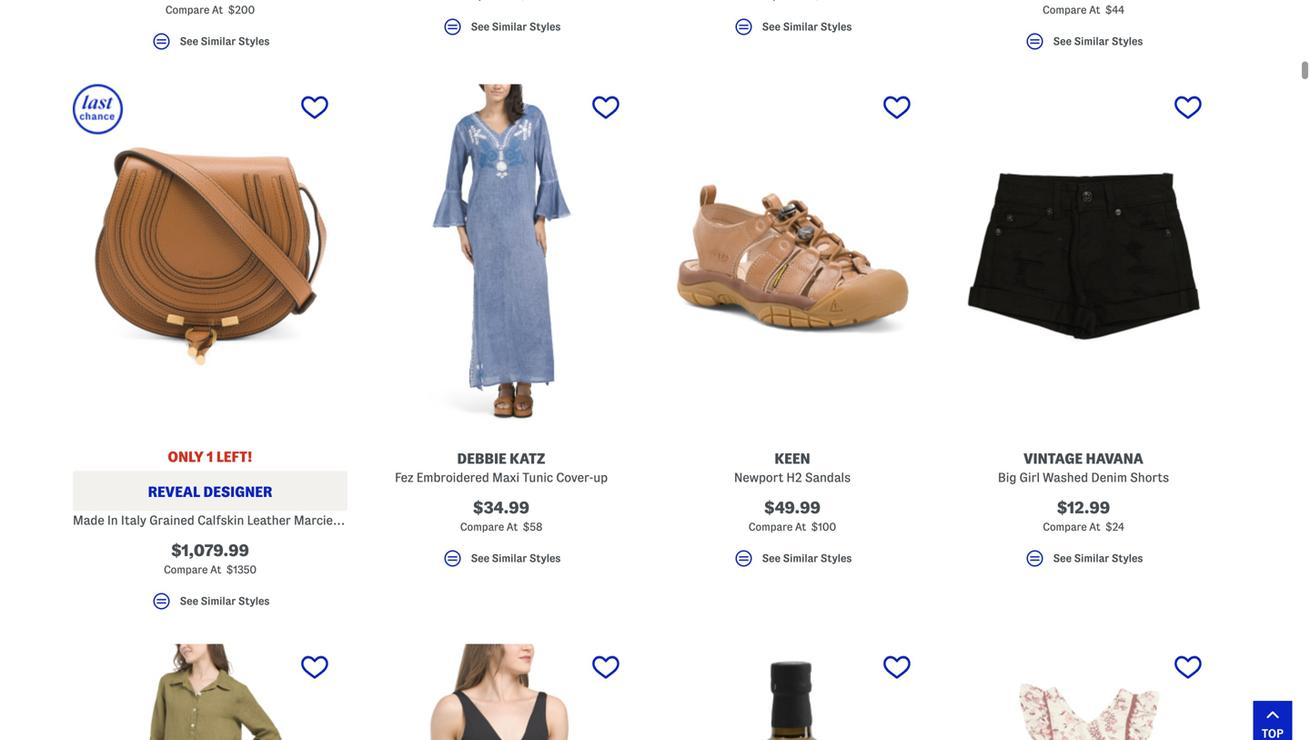 Task type: describe. For each thing, give the bounding box(es) containing it.
vintage havana big girl washed denim shorts
[[998, 450, 1170, 484]]

katz
[[510, 450, 546, 466]]

marcie
[[294, 513, 333, 527]]

left!
[[216, 449, 253, 465]]

styles inside keen newport h2 sandals $49.99 compare at              $100 'element'
[[821, 553, 852, 564]]

compare left $200 on the left of the page
[[165, 4, 210, 15]]

similar inside button
[[201, 595, 236, 607]]

$58
[[523, 521, 543, 532]]

debbie
[[457, 450, 507, 466]]

styles inside $29.99 compare at              $44 element
[[1112, 36, 1144, 47]]

see similar styles inside reveal designer made in italy grained calfskin leather marcie small saddle bag $1,079.99 compare at              $1350 element
[[180, 595, 270, 607]]

made in italy grained calfskin leather marcie small saddle bag image
[[73, 84, 348, 428]]

toddler girls flutter sleeve dress image
[[947, 644, 1222, 740]]

badgley mischka $199.99 compare at              $400 element
[[364, 0, 639, 46]]

$1350
[[226, 564, 257, 575]]

similar inside $99.99 compare at              $200 element
[[201, 36, 236, 47]]

fez
[[395, 471, 414, 484]]

$29.99 compare at              $44 element
[[947, 0, 1222, 60]]

see inside 'badgley mischka $199.99 compare at              $400' element
[[471, 21, 490, 32]]

tab inset leg one-piece swimsuit image
[[364, 644, 639, 740]]

big girl washed denim shorts image
[[947, 84, 1222, 428]]

$44
[[1106, 4, 1125, 15]]

8.4oz infused garlic oil image
[[655, 644, 930, 740]]

see similar styles inside keen newport h2 sandals $49.99 compare at              $100 'element'
[[762, 553, 852, 564]]

similar inside badgley mischka $49.99 compare at              $80 'element'
[[783, 21, 818, 32]]

designer
[[203, 484, 273, 500]]

badgley mischka $49.99 compare at              $80 element
[[655, 0, 930, 46]]

similar inside "debbie katz fez embroidered maxi tunic cover-up $34.99 compare at              $58" element
[[492, 553, 527, 564]]

havana
[[1086, 450, 1144, 466]]

see similar styles inside 'badgley mischka $199.99 compare at              $400' element
[[471, 21, 561, 32]]

vintage
[[1024, 450, 1083, 466]]

1
[[207, 449, 213, 465]]

compare for $12.99
[[1043, 521, 1087, 532]]

$34.99
[[473, 499, 530, 516]]

vintage havana big girl washed denim shorts $12.99 compare at              $24 element
[[947, 84, 1222, 577]]

$34.99 compare at              $58
[[460, 499, 543, 532]]

$1,079.99
[[171, 541, 249, 559]]

girl
[[1020, 471, 1040, 484]]

styles inside 'badgley mischka $199.99 compare at              $400' element
[[530, 21, 561, 32]]

similar inside $29.99 compare at              $44 element
[[1075, 36, 1110, 47]]

compare inside 'link'
[[1043, 4, 1087, 15]]

tunic
[[523, 471, 554, 484]]

shorts
[[1131, 471, 1170, 484]]

see similar styles inside $29.99 compare at              $44 element
[[1054, 36, 1144, 47]]

styles inside "debbie katz fez embroidered maxi tunic cover-up $34.99 compare at              $58" element
[[530, 553, 561, 564]]

fez embroidered maxi tunic cover-up image
[[364, 84, 639, 428]]

big
[[998, 471, 1017, 484]]

made in italy grained calfskin leather marcie small saddle bag
[[73, 513, 435, 527]]

compare for $1,079.99
[[164, 564, 208, 575]]

compare at              $44
[[1043, 4, 1125, 15]]

styles inside reveal designer made in italy grained calfskin leather marcie small saddle bag $1,079.99 compare at              $1350 element
[[238, 595, 270, 607]]

sandals
[[805, 471, 851, 484]]

italy
[[121, 513, 146, 527]]

only
[[168, 449, 204, 465]]

styles inside $99.99 compare at              $200 element
[[238, 36, 270, 47]]

denim
[[1092, 471, 1128, 484]]

$24
[[1106, 521, 1125, 532]]

saddle
[[370, 513, 410, 527]]

maxi
[[492, 471, 520, 484]]



Task type: locate. For each thing, give the bounding box(es) containing it.
compare at              $44 link
[[947, 0, 1222, 19]]

compare down $34.99
[[460, 521, 504, 532]]

in
[[107, 513, 118, 527]]

see inside "debbie katz fez embroidered maxi tunic cover-up $34.99 compare at              $58" element
[[471, 553, 490, 564]]

see similar styles inside vintage havana big girl washed denim shorts $12.99 compare at              $24 element
[[1054, 553, 1144, 564]]

styles inside badgley mischka $49.99 compare at              $80 'element'
[[821, 21, 852, 32]]

styles
[[530, 21, 561, 32], [821, 21, 852, 32], [238, 36, 270, 47], [1112, 36, 1144, 47], [530, 553, 561, 564], [821, 553, 852, 564], [1112, 553, 1144, 564], [238, 595, 270, 607]]

compare down $12.99
[[1043, 521, 1087, 532]]

newport h2 sandals image
[[655, 84, 930, 428]]

similar inside 'badgley mischka $199.99 compare at              $400' element
[[492, 21, 527, 32]]

see inside keen newport h2 sandals $49.99 compare at              $100 'element'
[[762, 553, 781, 564]]

$100
[[812, 521, 837, 532]]

compare for $49.99
[[749, 521, 793, 532]]

$49.99 compare at              $100
[[749, 499, 837, 532]]

reveal
[[148, 484, 200, 500]]

made in italy linen shirt dress with mop buttons image
[[73, 644, 348, 740]]

see similar styles inside $99.99 compare at              $200 element
[[180, 36, 270, 47]]

keen
[[775, 450, 811, 466]]

washed
[[1043, 471, 1089, 484]]

see inside vintage havana big girl washed denim shorts $12.99 compare at              $24 element
[[1054, 553, 1072, 564]]

keen newport h2 sandals $49.99 compare at              $100 element
[[655, 84, 930, 577]]

h2
[[787, 471, 802, 484]]

see similar styles
[[471, 21, 561, 32], [762, 21, 852, 32], [180, 36, 270, 47], [1054, 36, 1144, 47], [471, 553, 561, 564], [762, 553, 852, 564], [1054, 553, 1144, 564], [180, 595, 270, 607]]

calfskin
[[198, 513, 244, 527]]

see similar styles button inside reveal designer made in italy grained calfskin leather marcie small saddle bag $1,079.99 compare at              $1350 element
[[73, 590, 348, 620]]

similar inside keen newport h2 sandals $49.99 compare at              $100 'element'
[[783, 553, 818, 564]]

reveal designer
[[148, 484, 273, 500]]

keen newport h2 sandals
[[734, 450, 851, 484]]

$200
[[228, 4, 255, 15]]

$1,079.99 compare at              $1350
[[164, 541, 257, 575]]

see similar styles inside badgley mischka $49.99 compare at              $80 'element'
[[762, 21, 852, 32]]

compare inside $34.99 compare at              $58
[[460, 521, 504, 532]]

$12.99
[[1057, 499, 1111, 516]]

embroidered
[[417, 471, 490, 484]]

compare inside the $49.99 compare at              $100
[[749, 521, 793, 532]]

compare at              $200
[[165, 4, 255, 15]]

styles inside vintage havana big girl washed denim shorts $12.99 compare at              $24 element
[[1112, 553, 1144, 564]]

only 1 left!
[[168, 449, 253, 465]]

leather
[[247, 513, 291, 527]]

see inside $29.99 compare at              $44 element
[[1054, 36, 1072, 47]]

compare down $1,079.99
[[164, 564, 208, 575]]

small
[[336, 513, 368, 527]]

see inside badgley mischka $49.99 compare at              $80 'element'
[[762, 21, 781, 32]]

compare inside $1,079.99 compare at              $1350
[[164, 564, 208, 575]]

see inside button
[[180, 595, 198, 607]]

see similar styles inside "debbie katz fez embroidered maxi tunic cover-up $34.99 compare at              $58" element
[[471, 553, 561, 564]]

$12.99 compare at              $24
[[1043, 499, 1125, 532]]

debbie katz fez embroidered maxi tunic cover-up $34.99 compare at              $58 element
[[364, 84, 639, 577]]

reveal designer made in italy grained calfskin leather marcie small saddle bag $1,079.99 compare at              $1350 element
[[73, 84, 435, 620]]

compare for $34.99
[[460, 521, 504, 532]]

$99.99 compare at              $200 element
[[73, 0, 348, 60]]

compare at              $200 link
[[73, 0, 348, 19]]

compare
[[165, 4, 210, 15], [1043, 4, 1087, 15], [460, 521, 504, 532], [749, 521, 793, 532], [1043, 521, 1087, 532], [164, 564, 208, 575]]

bag
[[413, 513, 435, 527]]

made
[[73, 513, 104, 527]]

up
[[594, 471, 608, 484]]

cover-
[[556, 471, 594, 484]]

compare left the $44
[[1043, 4, 1087, 15]]

see
[[471, 21, 490, 32], [762, 21, 781, 32], [180, 36, 198, 47], [1054, 36, 1072, 47], [471, 553, 490, 564], [762, 553, 781, 564], [1054, 553, 1072, 564], [180, 595, 198, 607]]

compare down $49.99
[[749, 521, 793, 532]]

newport
[[734, 471, 784, 484]]

see similar styles button
[[364, 16, 639, 46], [655, 16, 930, 46], [73, 30, 348, 60], [947, 30, 1222, 60], [364, 547, 639, 577], [655, 547, 930, 577], [947, 547, 1222, 577], [73, 590, 348, 620]]

grained
[[149, 513, 195, 527]]

debbie katz fez embroidered maxi tunic cover-up
[[395, 450, 608, 484]]

similar inside vintage havana big girl washed denim shorts $12.99 compare at              $24 element
[[1075, 553, 1110, 564]]

similar
[[492, 21, 527, 32], [783, 21, 818, 32], [201, 36, 236, 47], [1075, 36, 1110, 47], [492, 553, 527, 564], [783, 553, 818, 564], [1075, 553, 1110, 564], [201, 595, 236, 607]]

$49.99
[[765, 499, 821, 516]]

see inside $99.99 compare at              $200 element
[[180, 36, 198, 47]]

compare inside the $12.99 compare at              $24
[[1043, 521, 1087, 532]]



Task type: vqa. For each thing, say whether or not it's contained in the screenshot.
maxi
yes



